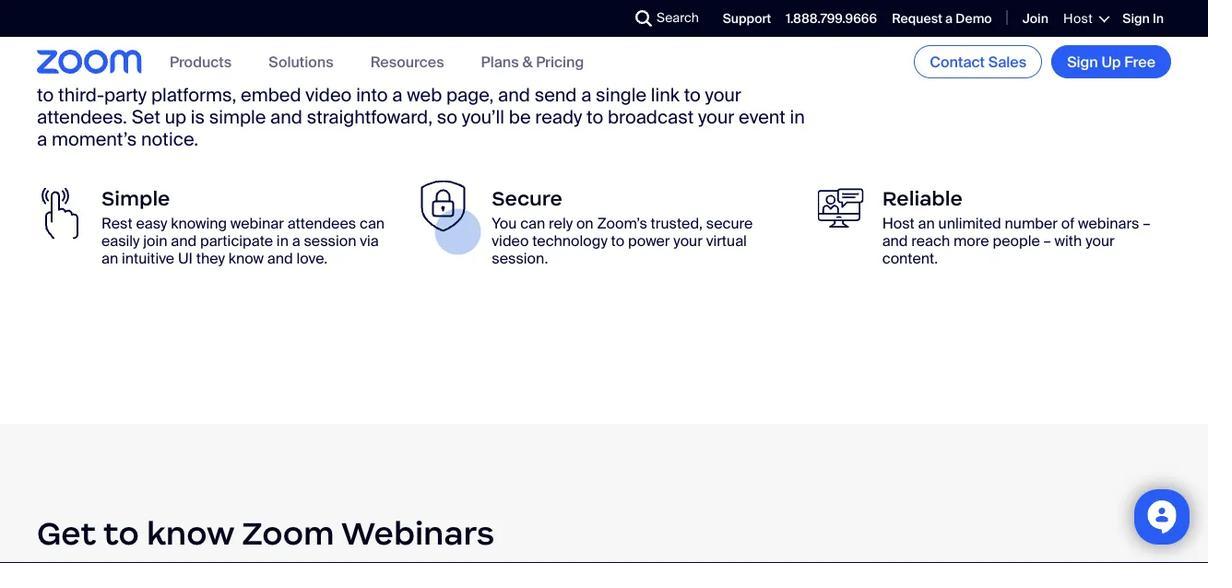 Task type: vqa. For each thing, say whether or not it's contained in the screenshot.
can inside the Secure You can rely on Zoom's trusted, secure video technology to power your virtual session.
yes



Task type: locate. For each thing, give the bounding box(es) containing it.
easily
[[101, 231, 140, 251]]

secure
[[492, 186, 562, 211]]

host
[[1063, 10, 1093, 27], [882, 214, 915, 233]]

demo
[[956, 10, 992, 27]]

it
[[667, 61, 678, 85]]

1 vertical spatial in
[[277, 231, 289, 251]]

an inside reliable host an unlimited number of webinars – and reach more people – with your content.
[[918, 214, 935, 233]]

via
[[360, 231, 379, 251]]

an inside 'simple rest easy knowing webinar attendees can easily join and participate in a session via an intuitive ui they know and love.'
[[101, 249, 118, 268]]

to left power
[[611, 231, 624, 251]]

contact sales
[[930, 52, 1026, 71]]

on inside secure you can rely on zoom's trusted, secure video technology to power your virtual session.
[[576, 214, 593, 233]]

your inside reliable host an unlimited number of webinars – and reach more people – with your content.
[[1086, 231, 1115, 251]]

broadcast
[[608, 106, 694, 129]]

zoom's left trusted,
[[597, 214, 647, 233]]

search image
[[635, 10, 652, 27], [635, 10, 652, 27]]

on
[[79, 61, 100, 85], [576, 214, 593, 233]]

and up simple
[[234, 61, 267, 85]]

intuitive
[[122, 249, 174, 268]]

– left with
[[1043, 231, 1051, 251]]

technology
[[532, 231, 608, 251]]

easy inside 'simple rest easy knowing webinar attendees can easily join and participate in a session via an intuitive ui they know and love.'
[[136, 214, 167, 233]]

in inside 'simple rest easy knowing webinar attendees can easily join and participate in a session via an intuitive ui they know and love.'
[[277, 231, 289, 251]]

power
[[628, 231, 670, 251]]

easy inside the built on zoom's secure and reliable video platform, zoom webinars makes it easy to stream to third-party platforms, embed video into a web page, and send a single link to your attendees. set up is simple and straightfoward, so you'll be ready to broadcast your event in a moment's notice.
[[682, 61, 721, 85]]

know
[[229, 249, 264, 268], [147, 514, 234, 554]]

into
[[356, 84, 388, 107]]

0 horizontal spatial sign
[[1067, 52, 1098, 71]]

to inside secure you can rely on zoom's trusted, secure video technology to power your virtual session.
[[611, 231, 624, 251]]

0 horizontal spatial can
[[360, 214, 385, 233]]

and inside reliable host an unlimited number of webinars – and reach more people – with your content.
[[882, 231, 908, 251]]

why choose zoom webinars?
[[37, 6, 516, 46]]

sign for sign in
[[1123, 10, 1150, 27]]

your left virtual
[[673, 231, 703, 251]]

zoom logo image
[[37, 50, 142, 74]]

your
[[705, 84, 741, 107], [698, 106, 734, 129], [673, 231, 703, 251], [1086, 231, 1115, 251]]

plans & pricing link
[[481, 52, 584, 71]]

0 horizontal spatial zoom's
[[105, 61, 167, 85]]

1 vertical spatial easy
[[136, 214, 167, 233]]

1 horizontal spatial an
[[918, 214, 935, 233]]

0 vertical spatial host
[[1063, 10, 1093, 27]]

1 vertical spatial sign
[[1067, 52, 1098, 71]]

1 horizontal spatial on
[[576, 214, 593, 233]]

a right send
[[581, 84, 591, 107]]

an down rest
[[101, 249, 118, 268]]

video down the secure
[[492, 231, 529, 251]]

0 vertical spatial an
[[918, 214, 935, 233]]

0 horizontal spatial secure
[[172, 61, 230, 85]]

zoom
[[246, 6, 338, 46], [468, 61, 518, 85], [242, 514, 334, 554]]

secure inside the built on zoom's secure and reliable video platform, zoom webinars makes it easy to stream to third-party platforms, embed video into a web page, and send a single link to your attendees. set up is simple and straightfoward, so you'll be ready to broadcast your event in a moment's notice.
[[172, 61, 230, 85]]

–
[[1143, 214, 1150, 233], [1043, 231, 1051, 251]]

0 vertical spatial zoom
[[246, 6, 338, 46]]

video left into
[[306, 84, 352, 107]]

1 horizontal spatial sign
[[1123, 10, 1150, 27]]

0 vertical spatial know
[[229, 249, 264, 268]]

0 vertical spatial easy
[[682, 61, 721, 85]]

an
[[918, 214, 935, 233], [101, 249, 118, 268]]

1 horizontal spatial in
[[790, 106, 805, 129]]

1 horizontal spatial can
[[520, 214, 545, 233]]

an down reliable
[[918, 214, 935, 233]]

platform,
[[388, 61, 464, 85]]

zoom's inside the built on zoom's secure and reliable video platform, zoom webinars makes it easy to stream to third-party platforms, embed video into a web page, and send a single link to your attendees. set up is simple and straightfoward, so you'll be ready to broadcast your event in a moment's notice.
[[105, 61, 167, 85]]

straightfoward,
[[307, 106, 433, 129]]

can right session at the top left of the page
[[360, 214, 385, 233]]

support
[[723, 10, 771, 27]]

in
[[790, 106, 805, 129], [277, 231, 289, 251]]

your right it on the top of the page
[[705, 84, 741, 107]]

easy right it on the top of the page
[[682, 61, 721, 85]]

host inside reliable host an unlimited number of webinars – and reach more people – with your content.
[[882, 214, 915, 233]]

can
[[360, 214, 385, 233], [520, 214, 545, 233]]

zoom's up set
[[105, 61, 167, 85]]

0 vertical spatial sign
[[1123, 10, 1150, 27]]

1 horizontal spatial host
[[1063, 10, 1093, 27]]

sign left up
[[1067, 52, 1098, 71]]

0 vertical spatial secure
[[172, 61, 230, 85]]

on right rely
[[576, 214, 593, 233]]

easy
[[682, 61, 721, 85], [136, 214, 167, 233]]

join
[[143, 231, 167, 251]]

your right with
[[1086, 231, 1115, 251]]

of
[[1061, 214, 1075, 233]]

None search field
[[568, 4, 640, 33]]

can inside secure you can rely on zoom's trusted, secure video technology to power your virtual session.
[[520, 214, 545, 233]]

video
[[337, 61, 384, 85], [306, 84, 352, 107], [492, 231, 529, 251]]

on right built
[[79, 61, 100, 85]]

sign in link
[[1123, 10, 1164, 27]]

secure up is
[[172, 61, 230, 85]]

to
[[726, 61, 743, 85], [37, 84, 54, 107], [684, 84, 701, 107], [587, 106, 603, 129], [611, 231, 624, 251], [103, 514, 139, 554]]

they
[[196, 249, 225, 268]]

and
[[234, 61, 267, 85], [498, 84, 530, 107], [270, 106, 302, 129], [171, 231, 197, 251], [882, 231, 908, 251], [267, 249, 293, 268]]

1 vertical spatial zoom
[[468, 61, 518, 85]]

can down the secure
[[520, 214, 545, 233]]

0 vertical spatial in
[[790, 106, 805, 129]]

sign
[[1123, 10, 1150, 27], [1067, 52, 1098, 71]]

notice.
[[141, 128, 198, 151]]

contact
[[930, 52, 985, 71]]

a left session at the top left of the page
[[292, 231, 300, 251]]

secure right trusted,
[[706, 214, 753, 233]]

2 vertical spatial zoom
[[242, 514, 334, 554]]

third-
[[58, 84, 104, 107]]

0 vertical spatial zoom's
[[105, 61, 167, 85]]

1 vertical spatial know
[[147, 514, 234, 554]]

reach
[[911, 231, 950, 251]]

0 vertical spatial on
[[79, 61, 100, 85]]

zoom's
[[105, 61, 167, 85], [597, 214, 647, 233]]

free
[[1124, 52, 1155, 71]]

and left reach
[[882, 231, 908, 251]]

host down reliable
[[882, 214, 915, 233]]

rest
[[101, 214, 133, 233]]

shield and lock image
[[420, 180, 466, 232]]

search
[[657, 9, 699, 26]]

resources
[[370, 52, 444, 71]]

on inside the built on zoom's secure and reliable video platform, zoom webinars makes it easy to stream to third-party platforms, embed video into a web page, and send a single link to your attendees. set up is simple and straightfoward, so you'll be ready to broadcast your event in a moment's notice.
[[79, 61, 100, 85]]

love.
[[296, 249, 327, 268]]

0 vertical spatial webinars
[[523, 61, 602, 85]]

2 can from the left
[[520, 214, 545, 233]]

1 vertical spatial host
[[882, 214, 915, 233]]

makes
[[607, 61, 663, 85]]

host right join link
[[1063, 10, 1093, 27]]

0 horizontal spatial in
[[277, 231, 289, 251]]

products
[[170, 52, 232, 71]]

– right webinars
[[1143, 214, 1150, 233]]

plans
[[481, 52, 519, 71]]

sign left in
[[1123, 10, 1150, 27]]

0 horizontal spatial on
[[79, 61, 100, 85]]

1 vertical spatial webinars
[[341, 514, 495, 554]]

1 vertical spatial secure
[[706, 214, 753, 233]]

in inside the built on zoom's secure and reliable video platform, zoom webinars makes it easy to stream to third-party platforms, embed video into a web page, and send a single link to your attendees. set up is simple and straightfoward, so you'll be ready to broadcast your event in a moment's notice.
[[790, 106, 805, 129]]

a
[[945, 10, 953, 27], [392, 84, 403, 107], [581, 84, 591, 107], [37, 128, 47, 151], [292, 231, 300, 251]]

your left event
[[698, 106, 734, 129]]

secure
[[172, 61, 230, 85], [706, 214, 753, 233]]

in right event
[[790, 106, 805, 129]]

1 can from the left
[[360, 214, 385, 233]]

be
[[509, 106, 531, 129]]

1 vertical spatial zoom's
[[597, 214, 647, 233]]

touch icon image
[[37, 188, 83, 239]]

easy down the simple
[[136, 214, 167, 233]]

1 horizontal spatial secure
[[706, 214, 753, 233]]

1 horizontal spatial webinars
[[523, 61, 602, 85]]

1 vertical spatial on
[[576, 214, 593, 233]]

zoom's inside secure you can rely on zoom's trusted, secure video technology to power your virtual session.
[[597, 214, 647, 233]]

1 horizontal spatial easy
[[682, 61, 721, 85]]

1 vertical spatial an
[[101, 249, 118, 268]]

and left love.
[[267, 249, 293, 268]]

0 horizontal spatial host
[[882, 214, 915, 233]]

in left love.
[[277, 231, 289, 251]]

to left stream
[[726, 61, 743, 85]]

1 horizontal spatial zoom's
[[597, 214, 647, 233]]

0 horizontal spatial an
[[101, 249, 118, 268]]

video inside secure you can rely on zoom's trusted, secure video technology to power your virtual session.
[[492, 231, 529, 251]]

can inside 'simple rest easy knowing webinar attendees can easily join and participate in a session via an intuitive ui they know and love.'
[[360, 214, 385, 233]]

built
[[37, 61, 74, 85]]

why
[[37, 6, 112, 46]]

0 horizontal spatial easy
[[136, 214, 167, 233]]

resources button
[[370, 52, 444, 71]]

moment's
[[52, 128, 137, 151]]

ready
[[535, 106, 582, 129]]

sign up free link
[[1051, 45, 1171, 78]]



Task type: describe. For each thing, give the bounding box(es) containing it.
knowing
[[171, 214, 227, 233]]

0 horizontal spatial webinars
[[341, 514, 495, 554]]

host button
[[1063, 10, 1108, 27]]

attendees
[[287, 214, 356, 233]]

solutions
[[269, 52, 333, 71]]

people
[[993, 231, 1040, 251]]

single
[[596, 84, 647, 107]]

sign up free
[[1067, 52, 1155, 71]]

request a demo
[[892, 10, 992, 27]]

stream
[[747, 61, 806, 85]]

send
[[535, 84, 577, 107]]

number
[[1005, 214, 1058, 233]]

webinars?
[[345, 6, 516, 46]]

a left demo
[[945, 10, 953, 27]]

is
[[191, 106, 205, 129]]

a right into
[[392, 84, 403, 107]]

webinars
[[1078, 214, 1139, 233]]

secure inside secure you can rely on zoom's trusted, secure video technology to power your virtual session.
[[706, 214, 753, 233]]

0 horizontal spatial –
[[1043, 231, 1051, 251]]

a inside 'simple rest easy knowing webinar attendees can easily join and participate in a session via an intuitive ui they know and love.'
[[292, 231, 300, 251]]

products button
[[170, 52, 232, 71]]

virtual
[[706, 231, 747, 251]]

sales
[[988, 52, 1026, 71]]

content.
[[882, 249, 938, 268]]

more
[[953, 231, 989, 251]]

contact sales link
[[914, 45, 1042, 78]]

customer support image
[[818, 188, 864, 229]]

link
[[651, 84, 680, 107]]

simple
[[209, 106, 266, 129]]

platforms,
[[151, 84, 236, 107]]

your inside secure you can rely on zoom's trusted, secure video technology to power your virtual session.
[[673, 231, 703, 251]]

web
[[407, 84, 442, 107]]

1 horizontal spatial –
[[1143, 214, 1150, 233]]

webinar
[[230, 214, 284, 233]]

reliable host an unlimited number of webinars – and reach more people – with your content.
[[882, 186, 1150, 268]]

choose
[[120, 6, 238, 46]]

pricing
[[536, 52, 584, 71]]

and right join
[[171, 231, 197, 251]]

unlimited
[[938, 214, 1001, 233]]

to left third- at the left top
[[37, 84, 54, 107]]

to right the ready
[[587, 106, 603, 129]]

webinars inside the built on zoom's secure and reliable video platform, zoom webinars makes it easy to stream to third-party platforms, embed video into a web page, and send a single link to your attendees. set up is simple and straightfoward, so you'll be ready to broadcast your event in a moment's notice.
[[523, 61, 602, 85]]

1.888.799.9666 link
[[786, 10, 877, 27]]

sign for sign up free
[[1067, 52, 1098, 71]]

to right link
[[684, 84, 701, 107]]

party
[[104, 84, 147, 107]]

get to know zoom webinars
[[37, 514, 495, 554]]

solutions button
[[269, 52, 333, 71]]

request
[[892, 10, 942, 27]]

know inside 'simple rest easy knowing webinar attendees can easily join and participate in a session via an intuitive ui they know and love.'
[[229, 249, 264, 268]]

sign in
[[1123, 10, 1164, 27]]

up
[[1101, 52, 1121, 71]]

1.888.799.9666
[[786, 10, 877, 27]]

ui
[[178, 249, 193, 268]]

with
[[1054, 231, 1082, 251]]

you'll
[[462, 106, 504, 129]]

you
[[492, 214, 517, 233]]

video up straightfoward,
[[337, 61, 384, 85]]

to right the get
[[103, 514, 139, 554]]

join link
[[1022, 10, 1048, 27]]

so
[[437, 106, 457, 129]]

reliable
[[882, 186, 962, 211]]

in
[[1153, 10, 1164, 27]]

built on zoom's secure and reliable video platform, zoom webinars makes it easy to stream to third-party platforms, embed video into a web page, and send a single link to your attendees. set up is simple and straightfoward, so you'll be ready to broadcast your event in a moment's notice.
[[37, 61, 806, 151]]

join
[[1022, 10, 1048, 27]]

request a demo link
[[892, 10, 992, 27]]

page,
[[446, 84, 494, 107]]

trusted,
[[651, 214, 703, 233]]

zoom inside the built on zoom's secure and reliable video platform, zoom webinars makes it easy to stream to third-party platforms, embed video into a web page, and send a single link to your attendees. set up is simple and straightfoward, so you'll be ready to broadcast your event in a moment's notice.
[[468, 61, 518, 85]]

set
[[132, 106, 160, 129]]

embed
[[241, 84, 301, 107]]

attendees.
[[37, 106, 127, 129]]

rely
[[549, 214, 573, 233]]

simple rest easy knowing webinar attendees can easily join and participate in a session via an intuitive ui they know and love.
[[101, 186, 385, 268]]

simple
[[101, 186, 170, 211]]

secure you can rely on zoom's trusted, secure video technology to power your virtual session.
[[492, 186, 753, 268]]

and down reliable
[[270, 106, 302, 129]]

and down '&'
[[498, 84, 530, 107]]

get
[[37, 514, 96, 554]]

a left moment's
[[37, 128, 47, 151]]

session.
[[492, 249, 548, 268]]

support link
[[723, 10, 771, 27]]

event
[[739, 106, 786, 129]]

plans & pricing
[[481, 52, 584, 71]]

session
[[304, 231, 356, 251]]

participate
[[200, 231, 273, 251]]

up
[[165, 106, 186, 129]]

reliable
[[271, 61, 333, 85]]



